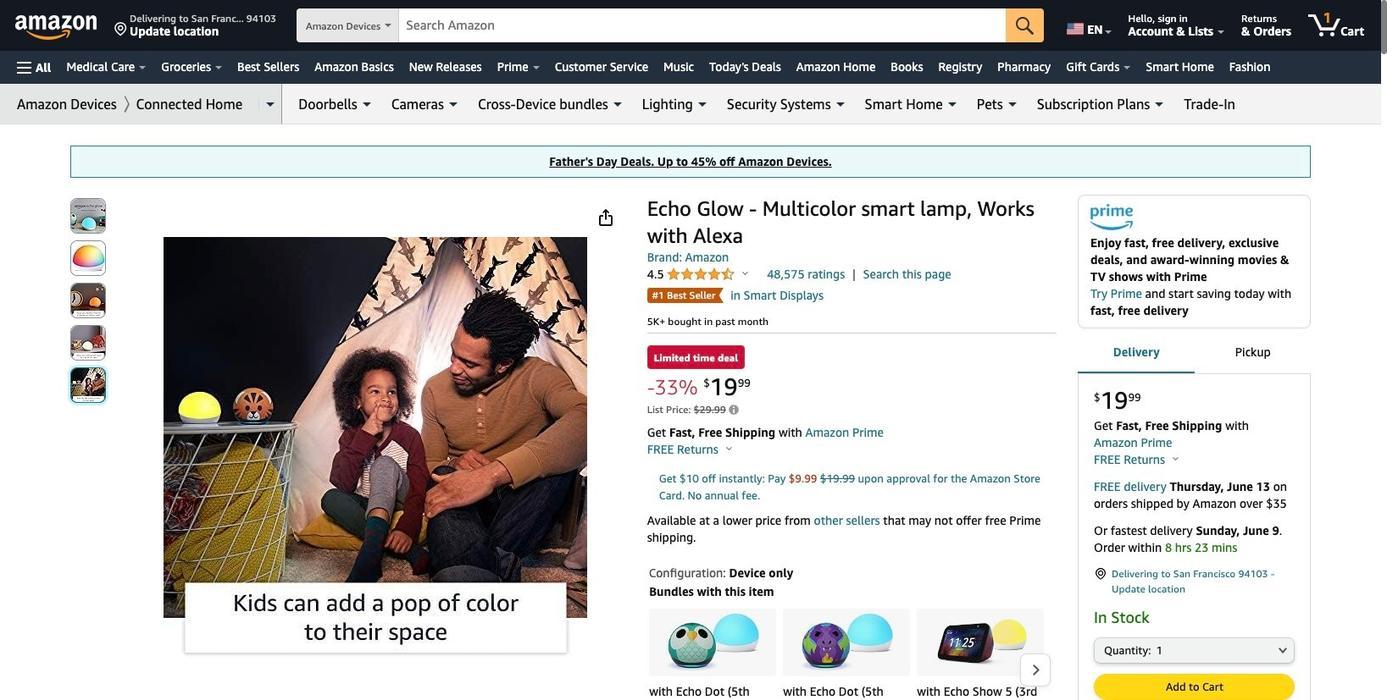 Task type: locate. For each thing, give the bounding box(es) containing it.
None submit
[[1006, 8, 1044, 42], [71, 199, 105, 233], [71, 242, 105, 275], [71, 284, 105, 318], [71, 326, 105, 360], [71, 369, 105, 403], [1095, 676, 1294, 700], [1006, 8, 1044, 42], [71, 199, 105, 233], [71, 242, 105, 275], [71, 284, 105, 318], [71, 326, 105, 360], [71, 369, 105, 403], [1095, 676, 1294, 700]]

amazon prime logo image
[[1091, 204, 1133, 235]]

product image image
[[666, 614, 760, 673], [800, 614, 893, 673], [934, 620, 1027, 666]]

navigation navigation
[[0, 0, 1381, 84]]

1 vertical spatial popover image
[[726, 447, 732, 451]]

Search Amazon text field
[[399, 9, 1006, 42]]

dropdown image
[[1279, 648, 1287, 655]]

1 horizontal spatial product image image
[[800, 614, 893, 673]]

main content
[[55, 142, 1326, 701]]

learn more about amazon pricing and savings image
[[729, 405, 739, 417]]

0 horizontal spatial popover image
[[726, 447, 732, 451]]

popover image
[[743, 271, 749, 275], [726, 447, 732, 451]]

0 horizontal spatial product image image
[[666, 614, 760, 673]]

list
[[649, 609, 1051, 701]]

tab list
[[1078, 332, 1311, 376]]

None search field
[[297, 8, 1044, 44]]

0 vertical spatial popover image
[[743, 271, 749, 275]]

next image
[[1031, 664, 1041, 677]]



Task type: describe. For each thing, give the bounding box(es) containing it.
amazon image
[[15, 15, 97, 41]]

1 horizontal spatial popover image
[[743, 271, 749, 275]]

2 horizontal spatial product image image
[[934, 620, 1027, 666]]

none search field inside navigation navigation
[[297, 8, 1044, 44]]



Task type: vqa. For each thing, say whether or not it's contained in the screenshot.
next Image at the right bottom of page
yes



